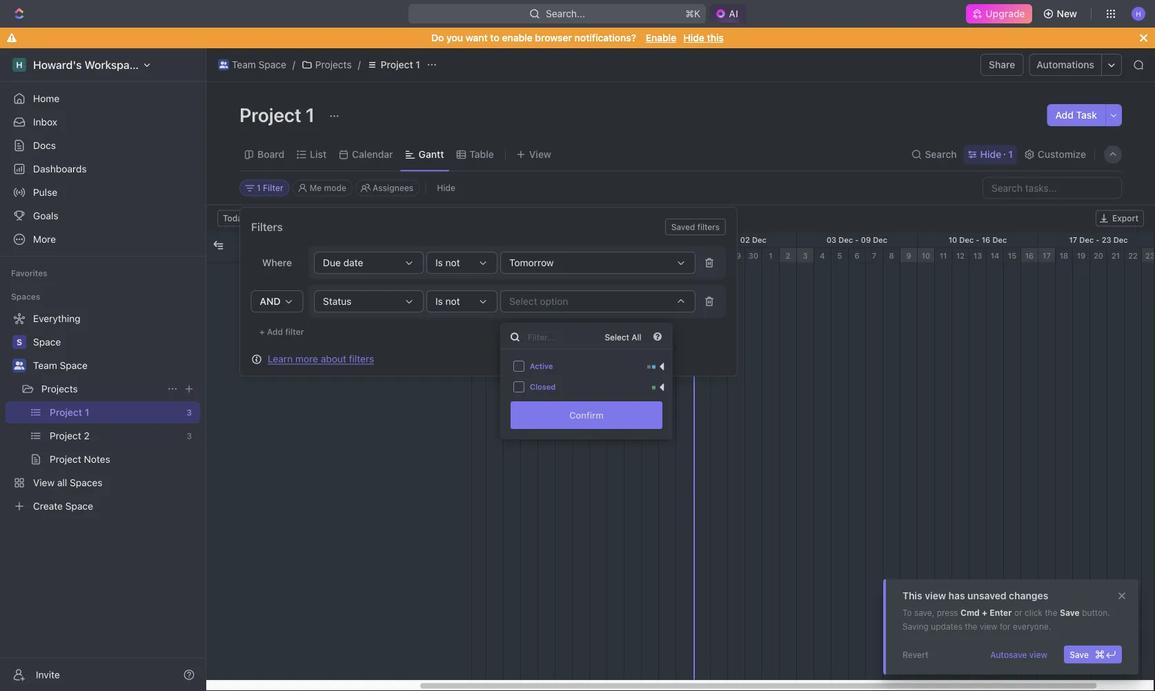 Task type: vqa. For each thing, say whether or not it's contained in the screenshot.
13
yes



Task type: describe. For each thing, give the bounding box(es) containing it.
browser
[[535, 32, 572, 43]]

button.
[[1082, 608, 1110, 618]]

0 vertical spatial team space
[[232, 59, 286, 70]]

26 nov - 02 dec element
[[676, 232, 797, 247]]

add task button
[[1047, 104, 1105, 126]]

1 vertical spatial project
[[239, 103, 301, 126]]

for
[[1000, 622, 1011, 631]]

project for project 1 cell
[[274, 271, 302, 280]]

updates
[[931, 622, 963, 631]]

10 element
[[918, 248, 935, 263]]

 image for 1st column header from right
[[455, 243, 464, 253]]

26 nov - 02 dec
[[706, 235, 767, 244]]

home
[[33, 93, 60, 104]]

11
[[940, 251, 947, 260]]

favorites button
[[6, 265, 53, 282]]

list link
[[307, 145, 327, 164]]

6 dec from the left
[[1079, 235, 1094, 244]]

view for autosave
[[1029, 650, 1048, 660]]

2 19 from the left
[[1077, 251, 1086, 260]]

team inside sidebar navigation
[[33, 360, 57, 371]]

0 horizontal spatial 16
[[508, 251, 516, 260]]

1 21 element from the left
[[590, 248, 607, 263]]

spaces
[[11, 292, 40, 302]]

space inside tree
[[60, 360, 88, 371]]

2 16 element from the left
[[1021, 248, 1039, 263]]

2 14 element from the left
[[987, 248, 1004, 263]]

table link
[[467, 145, 494, 164]]

changes
[[1009, 590, 1048, 602]]

03
[[827, 235, 836, 244]]

calendar
[[352, 149, 393, 160]]

29
[[731, 251, 741, 260]]

23 for second 23 element from right
[[628, 251, 638, 260]]

1 vertical spatial project 1
[[239, 103, 319, 126]]

new
[[1057, 8, 1077, 19]]

1 dec from the left
[[752, 235, 767, 244]]

project 1 - 0.00% row
[[206, 263, 471, 287]]

saved filters
[[671, 222, 720, 232]]

+ add filter
[[259, 327, 304, 337]]

14 for 1st the 14 element from left
[[473, 251, 482, 260]]

0 vertical spatial the
[[1045, 608, 1058, 618]]

new button
[[1038, 3, 1085, 25]]

03 dec - 09 dec
[[827, 235, 887, 244]]

Search tasks... text field
[[983, 178, 1121, 198]]

to
[[490, 32, 499, 43]]

1 horizontal spatial 23
[[1102, 235, 1111, 244]]

1 15 from the left
[[490, 251, 499, 260]]

team space inside tree
[[33, 360, 88, 371]]

10 dec - 16 dec
[[949, 235, 1007, 244]]

all
[[632, 333, 641, 342]]

2 17 element from the left
[[1039, 248, 1056, 263]]

24
[[645, 251, 655, 260]]

5 dec from the left
[[993, 235, 1007, 244]]

14 for first the 14 element from right
[[991, 251, 999, 260]]

0 horizontal spatial add
[[267, 327, 283, 337]]

save inside button
[[1070, 650, 1089, 660]]

11 element
[[935, 248, 952, 263]]

customize button
[[1020, 145, 1090, 164]]

1 horizontal spatial team
[[232, 59, 256, 70]]

closed
[[530, 383, 556, 392]]

21 for 2nd 21 element from the left
[[1112, 251, 1120, 260]]

calendar link
[[349, 145, 393, 164]]

revert button
[[897, 646, 934, 664]]

0 vertical spatial +
[[259, 327, 265, 337]]

you
[[447, 32, 463, 43]]

2 23 element from the left
[[1142, 248, 1155, 263]]

enter
[[990, 608, 1012, 618]]

3
[[803, 251, 808, 260]]

user group image
[[219, 61, 228, 68]]

19 nov - 25 nov element
[[556, 232, 676, 247]]

1 horizontal spatial 16
[[982, 235, 990, 244]]

pulse
[[33, 187, 57, 198]]

2 15 from the left
[[1008, 251, 1017, 260]]

- for 09
[[855, 235, 859, 244]]

autosave view
[[990, 650, 1048, 660]]

2 18 from the left
[[1060, 251, 1068, 260]]

6
[[855, 251, 860, 260]]

automations
[[1037, 59, 1094, 70]]

customize
[[1038, 149, 1086, 160]]

home link
[[6, 88, 200, 110]]

nov
[[718, 235, 732, 244]]

0 vertical spatial projects link
[[298, 57, 355, 73]]

save button
[[1064, 646, 1122, 664]]

automations button
[[1030, 55, 1101, 75]]

2 18 element from the left
[[1056, 248, 1073, 263]]

inbox
[[33, 116, 57, 128]]

do you want to enable browser notifications? enable hide this
[[431, 32, 724, 43]]

1 20 element from the left
[[573, 248, 590, 263]]

select for select option
[[509, 296, 537, 307]]

notifications?
[[575, 32, 636, 43]]

09
[[861, 235, 871, 244]]

7 dec from the left
[[1114, 235, 1128, 244]]

1 23 element from the left
[[625, 248, 642, 263]]

saved
[[671, 222, 695, 232]]

today button
[[217, 210, 252, 227]]

gantt link
[[416, 145, 444, 164]]

12
[[956, 251, 965, 260]]

03 dec - 09 dec element
[[797, 232, 918, 247]]

saving
[[903, 622, 929, 631]]

1 filter
[[257, 183, 283, 193]]

add task
[[1055, 109, 1097, 121]]

enable
[[502, 32, 533, 43]]

favorites
[[11, 268, 47, 278]]

1 horizontal spatial view
[[980, 622, 998, 631]]

confirm
[[569, 410, 604, 421]]

select all link
[[605, 333, 641, 342]]

1 17 element from the left
[[521, 248, 538, 263]]

revert
[[903, 650, 929, 660]]

gantt
[[419, 149, 444, 160]]

1 horizontal spatial hide
[[683, 32, 704, 43]]

search...
[[546, 8, 585, 19]]

board
[[257, 149, 284, 160]]

assignees button
[[355, 180, 420, 196]]

Filter... text field
[[511, 326, 597, 342]]

1 19 from the left
[[559, 251, 568, 260]]

0 horizontal spatial projects link
[[41, 378, 161, 400]]

1 horizontal spatial filters
[[698, 222, 720, 232]]

27 element
[[694, 248, 711, 263]]

share
[[989, 59, 1015, 70]]

1 vertical spatial filters
[[349, 353, 374, 365]]

4
[[820, 251, 825, 260]]

27
[[697, 251, 706, 260]]

project 1 for project 1 link
[[381, 59, 420, 70]]

 image for fourth column header from right
[[214, 240, 223, 250]]

2 21 element from the left
[[1108, 248, 1125, 263]]

save inside this view has unsaved changes to save, press cmd + enter or click the save button. saving updates the view for everyone.
[[1060, 608, 1080, 618]]

about
[[321, 353, 346, 365]]

22 for 1st 22 element from the right
[[1128, 251, 1138, 260]]

2 15 element from the left
[[1004, 248, 1021, 263]]

24 element
[[642, 248, 659, 263]]

10 dec - 16 dec element
[[918, 232, 1039, 247]]



Task type: locate. For each thing, give the bounding box(es) containing it.
2 21 from the left
[[1112, 251, 1120, 260]]

2 horizontal spatial view
[[1029, 650, 1048, 660]]

1 vertical spatial 26
[[680, 251, 689, 260]]

0 horizontal spatial 16 element
[[504, 248, 521, 263]]

4 column header from the left
[[448, 232, 471, 263]]

14 right 13 element
[[991, 251, 999, 260]]

0 vertical spatial save
[[1060, 608, 1080, 618]]

1 horizontal spatial 15 element
[[1004, 248, 1021, 263]]

+
[[259, 327, 265, 337], [982, 608, 988, 618]]

1 horizontal spatial today
[[697, 266, 717, 274]]

dec
[[752, 235, 767, 244], [839, 235, 853, 244], [873, 235, 887, 244], [959, 235, 974, 244], [993, 235, 1007, 244], [1079, 235, 1094, 244], [1114, 235, 1128, 244]]

- left 02
[[734, 235, 738, 244]]

click
[[1025, 608, 1043, 618]]

2 vertical spatial view
[[1029, 650, 1048, 660]]

today down 1 filter dropdown button
[[223, 214, 247, 223]]

1 horizontal spatial team space
[[232, 59, 286, 70]]

1 horizontal spatial 20 element
[[1090, 248, 1108, 263]]

16 up 13 element
[[982, 235, 990, 244]]

15 element right 13 element
[[1004, 248, 1021, 263]]

- for 23
[[1096, 235, 1100, 244]]

4 dec from the left
[[959, 235, 974, 244]]

team space right user group image
[[33, 360, 88, 371]]

hide
[[683, 32, 704, 43], [980, 149, 1001, 160], [437, 183, 456, 193]]

20 for 2nd 20 element from the right
[[576, 251, 586, 260]]

17 dec - 23 dec element
[[1039, 232, 1155, 247]]

- inside the '10 dec - 16 dec' element
[[976, 235, 980, 244]]

- for 02
[[734, 235, 738, 244]]

1 horizontal spatial space
[[258, 59, 286, 70]]

learn more about filters link
[[268, 353, 374, 365]]

0 horizontal spatial select
[[509, 296, 537, 307]]

18 element down 17 dec - 23 dec element
[[1056, 248, 1073, 263]]

1 horizontal spatial 19
[[1077, 251, 1086, 260]]

hide for hide
[[437, 183, 456, 193]]

3 dec from the left
[[873, 235, 887, 244]]

13
[[974, 251, 982, 260]]

0 horizontal spatial 21 element
[[590, 248, 607, 263]]

0 vertical spatial team space link
[[215, 57, 290, 73]]

1 horizontal spatial 14
[[991, 251, 999, 260]]

user group image
[[14, 362, 24, 370]]

add inside add task button
[[1055, 109, 1074, 121]]

23 down 17 dec - 23 dec element
[[1146, 251, 1155, 260]]

14 element down 12 nov - 18 nov element
[[469, 248, 486, 263]]

0 horizontal spatial 20
[[576, 251, 586, 260]]

team right user group icon
[[232, 59, 256, 70]]

- inside 17 dec - 23 dec element
[[1096, 235, 1100, 244]]

share button
[[981, 54, 1024, 76]]

21 element
[[590, 248, 607, 263], [1108, 248, 1125, 263]]

1 horizontal spatial 18
[[1060, 251, 1068, 260]]

1 14 element from the left
[[469, 248, 486, 263]]

1 horizontal spatial 26
[[706, 235, 716, 244]]

18 down 17 dec - 23 dec element
[[1060, 251, 1068, 260]]

18 element
[[538, 248, 556, 263], [1056, 248, 1073, 263]]

add left task on the top
[[1055, 109, 1074, 121]]

space right user group image
[[60, 360, 88, 371]]

hide for hide 1
[[980, 149, 1001, 160]]

0 horizontal spatial projects
[[41, 383, 78, 395]]

add left "filter"
[[267, 327, 283, 337]]

 image down hide button
[[455, 243, 464, 253]]

17 element down 17 dec - 23 dec element
[[1039, 248, 1056, 263]]

list
[[310, 149, 327, 160]]

sidebar navigation
[[0, 48, 206, 691]]

21 element down "19 nov - 25 nov" element
[[590, 248, 607, 263]]

autosave
[[990, 650, 1027, 660]]

0 horizontal spatial 15
[[490, 251, 499, 260]]

view down everyone.
[[1029, 650, 1048, 660]]

18 element up option
[[538, 248, 556, 263]]

hide button
[[432, 180, 461, 196]]

the right click
[[1045, 608, 1058, 618]]

tree containing team space
[[6, 308, 200, 518]]

name column header
[[248, 232, 427, 263]]

2 22 from the left
[[1128, 251, 1138, 260]]

10 up 12 at the right of page
[[949, 235, 957, 244]]

where
[[262, 257, 292, 268]]

8
[[889, 251, 894, 260]]

+ down and
[[259, 327, 265, 337]]

project 1 for project 1 cell
[[274, 271, 309, 280]]

21 element down "17 dec - 23 dec"
[[1108, 248, 1125, 263]]

project 1 cell
[[248, 263, 427, 287]]

1 horizontal spatial team space link
[[215, 57, 290, 73]]

29 element
[[728, 248, 745, 263]]

26
[[706, 235, 716, 244], [680, 251, 689, 260]]

tree
[[6, 308, 200, 518]]

the down "cmd" on the bottom of page
[[965, 622, 978, 631]]

1 horizontal spatial 19 element
[[1073, 248, 1090, 263]]

1 20 from the left
[[576, 251, 586, 260]]

0 horizontal spatial 14
[[473, 251, 482, 260]]

column header
[[206, 232, 227, 263], [227, 232, 248, 263], [427, 232, 448, 263], [448, 232, 471, 263]]

0 horizontal spatial the
[[965, 622, 978, 631]]

17 down 17 dec - 23 dec element
[[1043, 251, 1051, 260]]

want
[[466, 32, 488, 43]]

17 element down 12 nov - 18 nov element
[[521, 248, 538, 263]]

14 element right 13
[[987, 248, 1004, 263]]

1 inside cell
[[305, 271, 309, 280]]

search button
[[907, 145, 961, 164]]

19 element down 17 dec - 23 dec element
[[1073, 248, 1090, 263]]

2 19 element from the left
[[1073, 248, 1090, 263]]

project 1 inside cell
[[274, 271, 309, 280]]

10
[[949, 235, 957, 244], [922, 251, 930, 260]]

14 element
[[469, 248, 486, 263], [987, 248, 1004, 263]]

23 left 24
[[628, 251, 638, 260]]

1 horizontal spatial 22 element
[[1125, 248, 1142, 263]]

2 column header from the left
[[227, 232, 248, 263]]

0 horizontal spatial 17 element
[[521, 248, 538, 263]]

23 element down export button
[[1142, 248, 1155, 263]]

save
[[1060, 608, 1080, 618], [1070, 650, 1089, 660]]

1 21 from the left
[[594, 251, 603, 260]]

17 for 1st 17 element from right
[[1043, 251, 1051, 260]]

select for select all
[[605, 333, 629, 342]]

team right user group image
[[33, 360, 57, 371]]

1 horizontal spatial 23 element
[[1142, 248, 1155, 263]]

15 element down 12 nov - 18 nov element
[[486, 248, 504, 263]]

18 up option
[[542, 251, 551, 260]]

26 right 25 element
[[680, 251, 689, 260]]

docs link
[[6, 135, 200, 157]]

0 horizontal spatial 23
[[628, 251, 638, 260]]

1 - from the left
[[734, 235, 738, 244]]

20
[[576, 251, 586, 260], [1094, 251, 1103, 260]]

 image
[[214, 240, 223, 250], [455, 243, 464, 253]]

has
[[949, 590, 965, 602]]

1 15 element from the left
[[486, 248, 504, 263]]

- for 16
[[976, 235, 980, 244]]

16 element down 12 nov - 18 nov element
[[504, 248, 521, 263]]

1 horizontal spatial add
[[1055, 109, 1074, 121]]

21 down "19 nov - 25 nov" element
[[594, 251, 603, 260]]

16 down 12 nov - 18 nov element
[[508, 251, 516, 260]]

project
[[381, 59, 413, 70], [239, 103, 301, 126], [274, 271, 302, 280]]

save,
[[914, 608, 935, 618]]

25
[[662, 251, 672, 260]]

1 filter button
[[239, 180, 290, 196]]

1 18 element from the left
[[538, 248, 556, 263]]

project 1 link
[[363, 57, 424, 73]]

1 horizontal spatial 21 element
[[1108, 248, 1125, 263]]

hide right search
[[980, 149, 1001, 160]]

learn
[[268, 353, 293, 365]]

0 vertical spatial filters
[[698, 222, 720, 232]]

1 vertical spatial today
[[697, 266, 717, 274]]

0 horizontal spatial hide
[[437, 183, 456, 193]]

17 dec - 23 dec
[[1069, 235, 1128, 244]]

0 vertical spatial project 1
[[381, 59, 420, 70]]

goals link
[[6, 205, 200, 227]]

filter
[[263, 183, 283, 193]]

- inside 03 dec - 09 dec element
[[855, 235, 859, 244]]

table
[[470, 149, 494, 160]]

1 vertical spatial the
[[965, 622, 978, 631]]

15 down 12 nov - 18 nov element
[[490, 251, 499, 260]]

1 horizontal spatial 17
[[1043, 251, 1051, 260]]

26 left the nov
[[706, 235, 716, 244]]

3 - from the left
[[976, 235, 980, 244]]

2 vertical spatial project
[[274, 271, 302, 280]]

22 element
[[607, 248, 625, 263], [1125, 248, 1142, 263]]

26 for 26 nov - 02 dec
[[706, 235, 716, 244]]

0 horizontal spatial 20 element
[[573, 248, 590, 263]]

1 horizontal spatial  image
[[455, 243, 464, 253]]

2 - from the left
[[855, 235, 859, 244]]

select all
[[605, 333, 641, 342]]

22 down export
[[1128, 251, 1138, 260]]

23 element left 24
[[625, 248, 642, 263]]

12 nov - 18 nov element
[[435, 232, 556, 247]]

save left button.
[[1060, 608, 1080, 618]]

1 horizontal spatial 22
[[1128, 251, 1138, 260]]

10 inside 10 element
[[922, 251, 930, 260]]

project for project 1 link
[[381, 59, 413, 70]]

project inside cell
[[274, 271, 302, 280]]

0 vertical spatial hide
[[683, 32, 704, 43]]

17 down 12 nov - 18 nov element
[[525, 251, 533, 260]]

0 horizontal spatial team space
[[33, 360, 88, 371]]

select left all
[[605, 333, 629, 342]]

0 horizontal spatial team space link
[[33, 355, 197, 377]]

2 22 element from the left
[[1125, 248, 1142, 263]]

20 element
[[573, 248, 590, 263], [1090, 248, 1108, 263]]

2 dec from the left
[[839, 235, 853, 244]]

16 element right 13 element
[[1021, 248, 1039, 263]]

0 horizontal spatial 22 element
[[607, 248, 625, 263]]

learn more about filters
[[268, 353, 374, 365]]

0 horizontal spatial space
[[60, 360, 88, 371]]

1 22 from the left
[[611, 251, 620, 260]]

1 vertical spatial add
[[267, 327, 283, 337]]

0 vertical spatial 10
[[949, 235, 957, 244]]

1 / from the left
[[292, 59, 295, 70]]

autosave view button
[[985, 646, 1053, 664]]

19 up option
[[559, 251, 568, 260]]

23 element
[[625, 248, 642, 263], [1142, 248, 1155, 263]]

today
[[223, 214, 247, 223], [697, 266, 717, 274]]

- inside "26 nov - 02 dec" element
[[734, 235, 738, 244]]

26 for 26
[[680, 251, 689, 260]]

0 vertical spatial team
[[232, 59, 256, 70]]

inbox link
[[6, 111, 200, 133]]

7
[[872, 251, 877, 260]]

invite
[[36, 669, 60, 681]]

26 element
[[676, 248, 694, 263]]

23 for 2nd 23 element from left
[[1146, 251, 1155, 260]]

view left for
[[980, 622, 998, 631]]

1 horizontal spatial 16 element
[[1021, 248, 1039, 263]]

2 vertical spatial hide
[[437, 183, 456, 193]]

21 down "17 dec - 23 dec"
[[1112, 251, 1120, 260]]

1 vertical spatial +
[[982, 608, 988, 618]]

today inside button
[[223, 214, 247, 223]]

1 16 element from the left
[[504, 248, 521, 263]]

20 element down "19 nov - 25 nov" element
[[573, 248, 590, 263]]

1 horizontal spatial 20
[[1094, 251, 1103, 260]]

0 horizontal spatial 10
[[922, 251, 930, 260]]

- up 13
[[976, 235, 980, 244]]

+ right "cmd" on the bottom of page
[[982, 608, 988, 618]]

1 horizontal spatial 18 element
[[1056, 248, 1073, 263]]

0 horizontal spatial /
[[292, 59, 295, 70]]

0 horizontal spatial 21
[[594, 251, 603, 260]]

2 horizontal spatial hide
[[980, 149, 1001, 160]]

16 element
[[504, 248, 521, 263], [1021, 248, 1039, 263]]

1 vertical spatial view
[[980, 622, 998, 631]]

19 element
[[556, 248, 573, 263], [1073, 248, 1090, 263]]

0 horizontal spatial 17
[[525, 251, 533, 260]]

0 horizontal spatial 15 element
[[486, 248, 504, 263]]

1 vertical spatial 10
[[922, 251, 930, 260]]

0 vertical spatial add
[[1055, 109, 1074, 121]]

view
[[925, 590, 946, 602], [980, 622, 998, 631], [1029, 650, 1048, 660]]

1 horizontal spatial 17 element
[[1039, 248, 1056, 263]]

20 for 2nd 20 element
[[1094, 251, 1103, 260]]

1 vertical spatial select
[[605, 333, 629, 342]]

21 for first 21 element from the left
[[594, 251, 603, 260]]

19 down 17 dec - 23 dec element
[[1077, 251, 1086, 260]]

1 horizontal spatial 10
[[949, 235, 957, 244]]

0 vertical spatial projects
[[315, 59, 352, 70]]

9
[[906, 251, 911, 260]]

1 vertical spatial hide
[[980, 149, 1001, 160]]

 image down the 'today' button
[[214, 240, 223, 250]]

2 horizontal spatial 16
[[1025, 251, 1034, 260]]

board link
[[255, 145, 284, 164]]

0 horizontal spatial  image
[[214, 240, 223, 250]]

19 element up option
[[556, 248, 573, 263]]

hide inside button
[[437, 183, 456, 193]]

23 down export button
[[1102, 235, 1111, 244]]

view inside button
[[1029, 650, 1048, 660]]

project 1 tree grid
[[206, 232, 471, 680]]

17
[[1069, 235, 1077, 244], [525, 251, 533, 260], [1043, 251, 1051, 260]]

2
[[786, 251, 790, 260]]

0 vertical spatial 26
[[706, 235, 716, 244]]

10 for 10 dec - 16 dec
[[949, 235, 957, 244]]

17 for 17 dec - 23 dec
[[1069, 235, 1077, 244]]

2 horizontal spatial 23
[[1146, 251, 1155, 260]]

0 vertical spatial today
[[223, 214, 247, 223]]

2 14 from the left
[[991, 251, 999, 260]]

1 vertical spatial team space link
[[33, 355, 197, 377]]

projects inside tree
[[41, 383, 78, 395]]

row
[[206, 232, 471, 263]]

0 horizontal spatial 22
[[611, 251, 620, 260]]

hide left this
[[683, 32, 704, 43]]

2 20 element from the left
[[1090, 248, 1108, 263]]

10 left 11
[[922, 251, 930, 260]]

and
[[260, 296, 281, 307]]

⌘k
[[686, 8, 701, 19]]

tree inside sidebar navigation
[[6, 308, 200, 518]]

1 horizontal spatial projects
[[315, 59, 352, 70]]

30 element
[[745, 248, 763, 263]]

30
[[749, 251, 758, 260]]

1 vertical spatial team space
[[33, 360, 88, 371]]

1 vertical spatial projects
[[41, 383, 78, 395]]

- down export button
[[1096, 235, 1100, 244]]

21
[[594, 251, 603, 260], [1112, 251, 1120, 260]]

press
[[937, 608, 958, 618]]

/
[[292, 59, 295, 70], [358, 59, 361, 70]]

02
[[740, 235, 750, 244]]

select inside dropdown button
[[509, 296, 537, 307]]

select left option
[[509, 296, 537, 307]]

project 1
[[381, 59, 420, 70], [239, 103, 319, 126], [274, 271, 309, 280]]

everyone.
[[1013, 622, 1051, 631]]

1 horizontal spatial the
[[1045, 608, 1058, 618]]

1 horizontal spatial 15
[[1008, 251, 1017, 260]]

0 vertical spatial project
[[381, 59, 413, 70]]

18
[[542, 251, 551, 260], [1060, 251, 1068, 260]]

22 element down export
[[1125, 248, 1142, 263]]

0 horizontal spatial 26
[[680, 251, 689, 260]]

0 horizontal spatial 19 element
[[556, 248, 573, 263]]

15 right 13 element
[[1008, 251, 1017, 260]]

3 column header from the left
[[427, 232, 448, 263]]

pulse link
[[6, 181, 200, 204]]

17 for 1st 17 element from left
[[525, 251, 533, 260]]

today down 27 "element" on the top
[[697, 266, 717, 274]]

1 19 element from the left
[[556, 248, 573, 263]]

view for this
[[925, 590, 946, 602]]

select
[[509, 296, 537, 307], [605, 333, 629, 342]]

filter
[[285, 327, 304, 337]]

dashboards link
[[6, 158, 200, 180]]

1 inside dropdown button
[[257, 183, 261, 193]]

upgrade link
[[966, 4, 1032, 23]]

filters up the nov
[[698, 222, 720, 232]]

17 element
[[521, 248, 538, 263], [1039, 248, 1056, 263]]

space
[[258, 59, 286, 70], [60, 360, 88, 371]]

16
[[982, 235, 990, 244], [508, 251, 516, 260], [1025, 251, 1034, 260]]

15 element
[[486, 248, 504, 263], [1004, 248, 1021, 263]]

team space right user group icon
[[232, 59, 286, 70]]

10 for 10
[[922, 251, 930, 260]]

1
[[416, 59, 420, 70], [306, 103, 315, 126], [1008, 149, 1013, 160], [257, 183, 261, 193], [769, 251, 773, 260], [305, 271, 309, 280]]

hide down gantt
[[437, 183, 456, 193]]

0 horizontal spatial 18
[[542, 251, 551, 260]]

team
[[232, 59, 256, 70], [33, 360, 57, 371]]

17 down search tasks... text field on the top right of the page
[[1069, 235, 1077, 244]]

filters right about
[[349, 353, 374, 365]]

save down button.
[[1070, 650, 1089, 660]]

1 18 from the left
[[542, 251, 551, 260]]

10 inside the '10 dec - 16 dec' element
[[949, 235, 957, 244]]

2 horizontal spatial 17
[[1069, 235, 1077, 244]]

22 down "19 nov - 25 nov" element
[[611, 251, 620, 260]]

20 down "17 dec - 23 dec"
[[1094, 251, 1103, 260]]

4 - from the left
[[1096, 235, 1100, 244]]

filters
[[698, 222, 720, 232], [349, 353, 374, 365]]

0 vertical spatial view
[[925, 590, 946, 602]]

28 element
[[711, 248, 728, 263]]

16 right 13 element
[[1025, 251, 1034, 260]]

this view has unsaved changes to save, press cmd + enter or click the save button. saving updates the view for everyone.
[[903, 590, 1110, 631]]

do
[[431, 32, 444, 43]]

1 vertical spatial team
[[33, 360, 57, 371]]

12 element
[[952, 248, 970, 263]]

25 element
[[659, 248, 676, 263]]

1 14 from the left
[[473, 251, 482, 260]]

0 horizontal spatial filters
[[349, 353, 374, 365]]

view up save,
[[925, 590, 946, 602]]

+ inside this view has unsaved changes to save, press cmd + enter or click the save button. saving updates the view for everyone.
[[982, 608, 988, 618]]

20 down "19 nov - 25 nov" element
[[576, 251, 586, 260]]

0 horizontal spatial 18 element
[[538, 248, 556, 263]]

space right user group icon
[[258, 59, 286, 70]]

task
[[1076, 109, 1097, 121]]

export button
[[1096, 210, 1144, 227]]

14 down 12 nov - 18 nov element
[[473, 251, 482, 260]]

unsaved
[[968, 590, 1007, 602]]

add
[[1055, 109, 1074, 121], [267, 327, 283, 337]]

13 element
[[970, 248, 987, 263]]

cmd
[[961, 608, 980, 618]]

22 for second 22 element from the right
[[611, 251, 620, 260]]

20 element down "17 dec - 23 dec"
[[1090, 248, 1108, 263]]

search
[[925, 149, 957, 160]]

0 vertical spatial space
[[258, 59, 286, 70]]

2 / from the left
[[358, 59, 361, 70]]

26 inside "element"
[[680, 251, 689, 260]]

1 column header from the left
[[206, 232, 227, 263]]

1 22 element from the left
[[607, 248, 625, 263]]

5
[[837, 251, 842, 260]]

- left 09
[[855, 235, 859, 244]]

22 element down "19 nov - 25 nov" element
[[607, 248, 625, 263]]

this
[[707, 32, 724, 43]]

2 20 from the left
[[1094, 251, 1103, 260]]

0 horizontal spatial 19
[[559, 251, 568, 260]]



